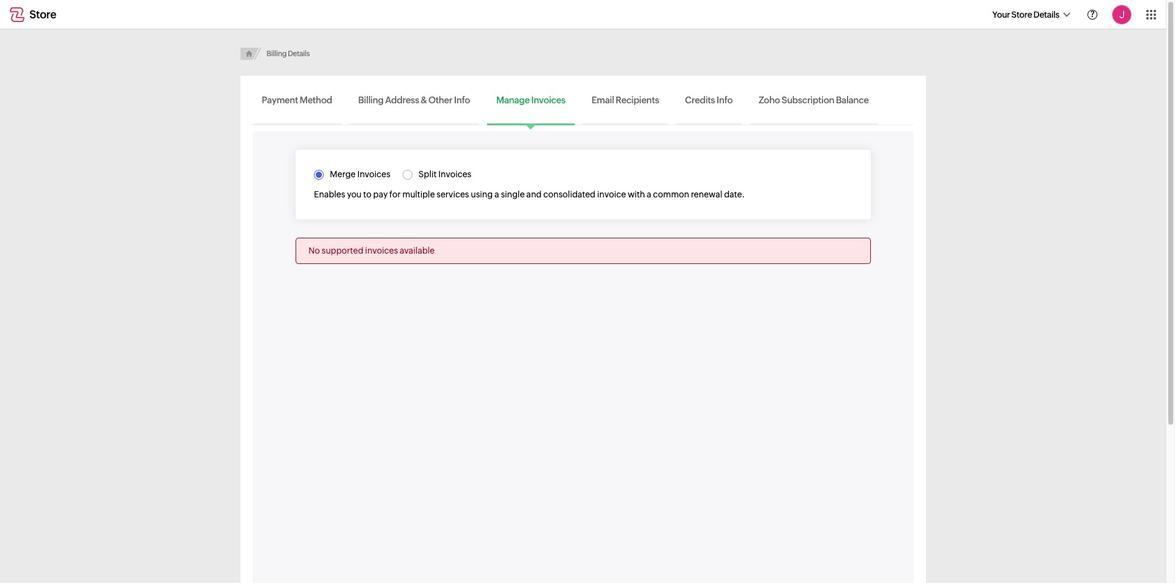 Task type: describe. For each thing, give the bounding box(es) containing it.
1 info from the left
[[454, 95, 470, 105]]

payment method link
[[252, 89, 341, 118]]

store link
[[10, 7, 56, 22]]

method
[[300, 95, 332, 105]]

payment
[[262, 95, 298, 105]]

1 horizontal spatial store
[[1011, 9, 1032, 19]]

zoho subscription balance
[[759, 95, 869, 105]]

billing address & other info
[[358, 95, 470, 105]]

credits info
[[685, 95, 733, 105]]

manage invoices link
[[487, 89, 575, 118]]

payment method
[[262, 95, 332, 105]]

email
[[591, 95, 614, 105]]

manage
[[496, 95, 530, 105]]

2 info from the left
[[717, 95, 733, 105]]

&
[[421, 95, 427, 105]]

zoho
[[759, 95, 780, 105]]

recipients
[[616, 95, 659, 105]]

email recipients link
[[582, 89, 668, 118]]

billing for billing details
[[267, 50, 287, 58]]

credits
[[685, 95, 715, 105]]

1 horizontal spatial details
[[1034, 9, 1059, 19]]



Task type: vqa. For each thing, say whether or not it's contained in the screenshot.
$ inside No.of Users $ 276 /user /year
no



Task type: locate. For each thing, give the bounding box(es) containing it.
info right credits at the top of page
[[717, 95, 733, 105]]

manage invoices
[[496, 95, 565, 105]]

your store details
[[992, 9, 1059, 19]]

0 horizontal spatial info
[[454, 95, 470, 105]]

subscription
[[782, 95, 834, 105]]

store inside store link
[[29, 8, 56, 21]]

billing left address in the left top of the page
[[358, 95, 384, 105]]

other
[[428, 95, 452, 105]]

billing for billing address & other info
[[358, 95, 384, 105]]

1 vertical spatial details
[[288, 50, 310, 58]]

store
[[29, 8, 56, 21], [1011, 9, 1032, 19]]

zoho subscription balance link
[[750, 89, 878, 118]]

1 horizontal spatial billing
[[358, 95, 384, 105]]

1 vertical spatial billing
[[358, 95, 384, 105]]

billing up payment
[[267, 50, 287, 58]]

your
[[992, 9, 1010, 19]]

invoices
[[531, 95, 565, 105]]

address
[[385, 95, 419, 105]]

details right your
[[1034, 9, 1059, 19]]

details
[[1034, 9, 1059, 19], [288, 50, 310, 58]]

0 vertical spatial details
[[1034, 9, 1059, 19]]

?
[[1090, 9, 1095, 19]]

0 horizontal spatial billing
[[267, 50, 287, 58]]

info right other
[[454, 95, 470, 105]]

0 horizontal spatial store
[[29, 8, 56, 21]]

billing details link
[[267, 48, 310, 60]]

billing address & other info link
[[349, 89, 479, 118]]

billing details
[[267, 50, 310, 58]]

0 vertical spatial billing
[[267, 50, 287, 58]]

credits info link
[[676, 89, 742, 118]]

1 horizontal spatial info
[[717, 95, 733, 105]]

0 horizontal spatial details
[[288, 50, 310, 58]]

email recipients
[[591, 95, 659, 105]]

balance
[[836, 95, 869, 105]]

info
[[454, 95, 470, 105], [717, 95, 733, 105]]

details up payment method
[[288, 50, 310, 58]]

billing
[[267, 50, 287, 58], [358, 95, 384, 105]]



